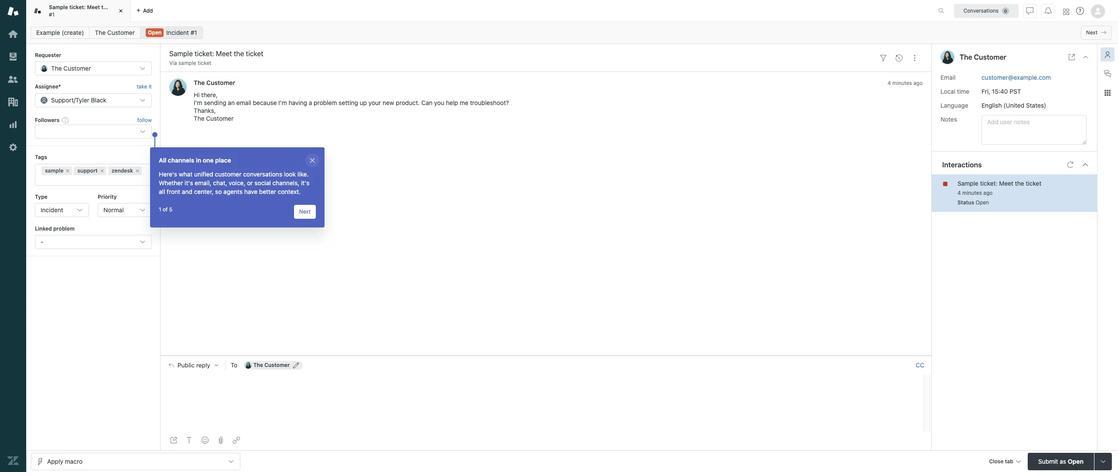 Task type: describe. For each thing, give the bounding box(es) containing it.
close image
[[1083, 54, 1090, 61]]

0 vertical spatial next
[[1087, 29, 1098, 36]]

events image
[[896, 54, 903, 61]]

language
[[941, 101, 969, 109]]

1 horizontal spatial next button
[[1081, 26, 1112, 40]]

2 it's from the left
[[301, 179, 310, 187]]

all
[[159, 188, 165, 196]]

priority
[[98, 194, 117, 200]]

troubleshoot?
[[470, 99, 509, 107]]

view more details image
[[1069, 54, 1076, 61]]

time
[[958, 88, 970, 95]]

close image inside tab
[[117, 7, 125, 15]]

english
[[982, 101, 1002, 109]]

up
[[360, 99, 367, 107]]

all channels in one place
[[159, 157, 231, 164]]

0 horizontal spatial problem
[[53, 226, 75, 232]]

open inside sample ticket: meet the ticket 4 minutes ago status open
[[976, 199, 989, 206]]

one
[[203, 157, 214, 164]]

setting
[[339, 99, 358, 107]]

conversations button
[[955, 4, 1019, 18]]

channels
[[168, 157, 194, 164]]

pst
[[1010, 88, 1022, 95]]

new
[[383, 99, 394, 107]]

format text image
[[186, 437, 193, 444]]

the for sample ticket: meet the ticket #1
[[101, 4, 110, 11]]

status
[[958, 199, 975, 206]]

incident button
[[35, 203, 89, 217]]

problem inside "hi there, i'm sending an email because i'm having a problem setting up your new product. can you help me troubleshoot? thanks, the customer"
[[314, 99, 337, 107]]

apps image
[[1105, 89, 1112, 96]]

cc button
[[916, 362, 925, 370]]

have
[[244, 188, 258, 196]]

like.
[[298, 171, 309, 178]]

fri, 15:40 pst
[[982, 88, 1022, 95]]

what
[[179, 171, 193, 178]]

add link (cmd k) image
[[233, 437, 240, 444]]

as
[[1060, 458, 1067, 465]]

zendesk products image
[[1064, 9, 1070, 15]]

a
[[309, 99, 312, 107]]

to
[[231, 362, 238, 369]]

the inside 'secondary' "element"
[[95, 29, 106, 36]]

and
[[182, 188, 192, 196]]

incident
[[41, 206, 63, 214]]

1
[[159, 206, 161, 213]]

the customer link inside 'secondary' "element"
[[89, 27, 140, 39]]

draft mode image
[[170, 437, 177, 444]]

there,
[[201, 91, 218, 99]]

reporting image
[[7, 119, 19, 131]]

1 vertical spatial the customer link
[[194, 79, 235, 87]]

social
[[255, 179, 271, 187]]

admin image
[[7, 142, 19, 153]]

here's
[[159, 171, 177, 178]]

4 minutes ago
[[888, 80, 923, 87]]

sending
[[204, 99, 226, 107]]

ticket for sample ticket: meet the ticket 4 minutes ago status open
[[1026, 180, 1042, 187]]

1 of 5 next
[[159, 206, 311, 215]]

example (create)
[[36, 29, 84, 36]]

english (united states)
[[982, 101, 1047, 109]]

chat,
[[213, 179, 227, 187]]

the up hi in the left of the page
[[194, 79, 205, 87]]

in
[[196, 157, 201, 164]]

the customer up fri,
[[960, 53, 1007, 61]]

or
[[247, 179, 253, 187]]

fri,
[[982, 88, 991, 95]]

so
[[215, 188, 222, 196]]

notes
[[941, 115, 958, 123]]

here's what unified customer conversations look like. whether it's email, chat, voice, or social channels, it's all front and center, so agents have better context.
[[159, 171, 310, 196]]

1 it's from the left
[[185, 179, 193, 187]]

insert emojis image
[[202, 437, 209, 444]]

help
[[446, 99, 458, 107]]

follow
[[137, 117, 152, 124]]

4 inside sample ticket: meet the ticket 4 minutes ago status open
[[958, 190, 961, 196]]

get started image
[[7, 28, 19, 40]]

main element
[[0, 0, 26, 473]]

customer context image
[[1105, 51, 1112, 58]]

follow button
[[137, 117, 152, 124]]

avatar image
[[169, 79, 187, 96]]

via sample ticket
[[169, 60, 211, 66]]

customer
[[215, 171, 242, 178]]

submit
[[1039, 458, 1059, 465]]

via
[[169, 60, 177, 66]]

the inside "hi there, i'm sending an email because i'm having a problem setting up your new product. can you help me troubleshoot? thanks, the customer"
[[194, 115, 205, 122]]

zendesk image
[[7, 456, 19, 467]]

organizations image
[[7, 96, 19, 108]]

look
[[284, 171, 296, 178]]

voice,
[[229, 179, 246, 187]]

can
[[422, 99, 433, 107]]

0 vertical spatial ago
[[914, 80, 923, 87]]

customer@example.com image
[[245, 362, 252, 369]]

because
[[253, 99, 277, 107]]

product.
[[396, 99, 420, 107]]

customer@example.com
[[982, 74, 1051, 81]]

local time
[[941, 88, 970, 95]]

whether
[[159, 179, 183, 187]]

normal button
[[98, 203, 152, 217]]

context.
[[278, 188, 301, 196]]

interactions
[[943, 161, 982, 169]]

conversations
[[243, 171, 282, 178]]

tab containing sample ticket: meet the ticket
[[26, 0, 131, 22]]

ticket for sample ticket: meet the ticket #1
[[111, 4, 126, 11]]

all
[[159, 157, 166, 164]]

you
[[434, 99, 445, 107]]

your
[[369, 99, 381, 107]]

email,
[[195, 179, 211, 187]]

unified
[[194, 171, 213, 178]]



Task type: locate. For each thing, give the bounding box(es) containing it.
ticket inside sample ticket: meet the ticket 4 minutes ago status open
[[1026, 180, 1042, 187]]

1 horizontal spatial sample
[[958, 180, 979, 187]]

1 horizontal spatial next
[[1087, 29, 1098, 36]]

channels,
[[273, 179, 300, 187]]

customers image
[[7, 74, 19, 85]]

1 horizontal spatial close image
[[309, 157, 316, 164]]

close image
[[117, 7, 125, 15], [309, 157, 316, 164]]

it's
[[185, 179, 193, 187], [301, 179, 310, 187]]

the customer right customer@example.com image in the bottom of the page
[[253, 362, 290, 369]]

next button up customer context icon
[[1081, 26, 1112, 40]]

0 horizontal spatial it's
[[185, 179, 193, 187]]

0 horizontal spatial the customer link
[[89, 27, 140, 39]]

ticket: up the (create)
[[69, 4, 86, 11]]

email
[[236, 99, 251, 107]]

1 horizontal spatial ticket:
[[981, 180, 998, 187]]

ticket: for sample ticket: meet the ticket #1
[[69, 4, 86, 11]]

add attachment image
[[217, 437, 224, 444]]

problem right a
[[314, 99, 337, 107]]

minutes up status
[[963, 190, 982, 196]]

take
[[137, 84, 147, 90]]

0 horizontal spatial ticket:
[[69, 4, 86, 11]]

sample for sample ticket: meet the ticket 4 minutes ago status open
[[958, 180, 979, 187]]

sample inside sample ticket: meet the ticket #1
[[49, 4, 68, 11]]

user image
[[941, 50, 955, 64]]

meet for sample ticket: meet the ticket 4 minutes ago status open
[[1000, 180, 1014, 187]]

ticket: inside sample ticket: meet the ticket 4 minutes ago status open
[[981, 180, 998, 187]]

hi
[[194, 91, 200, 99]]

sample inside sample ticket: meet the ticket 4 minutes ago status open
[[958, 180, 979, 187]]

1 horizontal spatial meet
[[1000, 180, 1014, 187]]

0 horizontal spatial ago
[[914, 80, 923, 87]]

ago
[[914, 80, 923, 87], [984, 190, 993, 196]]

hi there, i'm sending an email because i'm having a problem setting up your new product. can you help me troubleshoot? thanks, the customer
[[194, 91, 509, 122]]

the customer link up there,
[[194, 79, 235, 87]]

better
[[259, 188, 276, 196]]

1 horizontal spatial minutes
[[963, 190, 982, 196]]

tab
[[26, 0, 131, 22]]

customer
[[107, 29, 135, 36], [974, 53, 1007, 61], [206, 79, 235, 87], [206, 115, 234, 122], [265, 362, 290, 369]]

0 vertical spatial next button
[[1081, 26, 1112, 40]]

0 vertical spatial sample
[[49, 4, 68, 11]]

customer down sample ticket: meet the ticket #1
[[107, 29, 135, 36]]

1 horizontal spatial ticket
[[198, 60, 211, 66]]

0 horizontal spatial i'm
[[194, 99, 202, 107]]

place
[[215, 157, 231, 164]]

open link
[[140, 27, 203, 39]]

the right customer@example.com image in the bottom of the page
[[253, 362, 263, 369]]

1 horizontal spatial ago
[[984, 190, 993, 196]]

meet inside sample ticket: meet the ticket #1
[[87, 4, 100, 11]]

the
[[101, 4, 110, 11], [1016, 180, 1025, 187]]

local
[[941, 88, 956, 95]]

0 vertical spatial minutes
[[893, 80, 912, 87]]

example (create) button
[[31, 27, 90, 39]]

1 vertical spatial next
[[299, 209, 311, 215]]

1 vertical spatial minutes
[[963, 190, 982, 196]]

ticket inside sample ticket: meet the ticket #1
[[111, 4, 126, 11]]

me
[[460, 99, 469, 107]]

2 horizontal spatial ticket
[[1026, 180, 1042, 187]]

(create)
[[62, 29, 84, 36]]

example
[[36, 29, 60, 36]]

Add user notes text field
[[982, 115, 1087, 145]]

Subject field
[[168, 48, 874, 59]]

center,
[[194, 188, 214, 196]]

sample
[[49, 4, 68, 11], [958, 180, 979, 187]]

1 vertical spatial ticket:
[[981, 180, 998, 187]]

ticket: for sample ticket: meet the ticket 4 minutes ago status open
[[981, 180, 998, 187]]

0 vertical spatial the
[[101, 4, 110, 11]]

conversations
[[964, 7, 999, 14]]

front
[[167, 188, 180, 196]]

secondary element
[[26, 24, 1119, 41]]

0 horizontal spatial ticket
[[111, 4, 126, 11]]

i'm left having
[[279, 99, 287, 107]]

4 minutes ago text field
[[888, 80, 923, 87]]

the for sample ticket: meet the ticket 4 minutes ago status open
[[1016, 180, 1025, 187]]

sample for sample ticket: meet the ticket #1
[[49, 4, 68, 11]]

the customer
[[95, 29, 135, 36], [960, 53, 1007, 61], [194, 79, 235, 87], [253, 362, 290, 369]]

ticket
[[111, 4, 126, 11], [198, 60, 211, 66], [1026, 180, 1042, 187]]

problem
[[314, 99, 337, 107], [53, 226, 75, 232]]

i'm down hi in the left of the page
[[194, 99, 202, 107]]

the down thanks,
[[194, 115, 205, 122]]

linked problem
[[35, 226, 75, 232]]

0 vertical spatial meet
[[87, 4, 100, 11]]

0 horizontal spatial next
[[299, 209, 311, 215]]

1 horizontal spatial it's
[[301, 179, 310, 187]]

cc
[[916, 362, 925, 369]]

meet
[[87, 4, 100, 11], [1000, 180, 1014, 187]]

minutes
[[893, 80, 912, 87], [963, 190, 982, 196]]

1 horizontal spatial the
[[1016, 180, 1025, 187]]

customer down the sending
[[206, 115, 234, 122]]

2 vertical spatial open
[[1068, 458, 1084, 465]]

sample ticket: meet the ticket #1
[[49, 4, 126, 18]]

the customer inside 'secondary' "element"
[[95, 29, 135, 36]]

0 vertical spatial open
[[148, 29, 162, 36]]

0 horizontal spatial open
[[148, 29, 162, 36]]

0 horizontal spatial next button
[[294, 205, 316, 219]]

1 vertical spatial open
[[976, 199, 989, 206]]

next button
[[1081, 26, 1112, 40], [294, 205, 316, 219]]

#1
[[49, 11, 55, 18]]

ticket: up 4 minutes ago text field
[[981, 180, 998, 187]]

1 vertical spatial the
[[1016, 180, 1025, 187]]

0 horizontal spatial sample
[[49, 4, 68, 11]]

zendesk support image
[[7, 6, 19, 17]]

1 vertical spatial close image
[[309, 157, 316, 164]]

the down sample ticket: meet the ticket #1
[[95, 29, 106, 36]]

it
[[149, 84, 152, 90]]

next down context.
[[299, 209, 311, 215]]

email
[[941, 74, 956, 81]]

normal
[[103, 206, 124, 214]]

i'm
[[194, 99, 202, 107], [279, 99, 287, 107]]

the customer link down sample ticket: meet the ticket #1
[[89, 27, 140, 39]]

open inside 'link'
[[148, 29, 162, 36]]

of
[[163, 206, 168, 213]]

states)
[[1027, 101, 1047, 109]]

ticket: inside sample ticket: meet the ticket #1
[[69, 4, 86, 11]]

submit as open
[[1039, 458, 1084, 465]]

1 horizontal spatial the customer link
[[194, 79, 235, 87]]

1 horizontal spatial i'm
[[279, 99, 287, 107]]

1 vertical spatial 4
[[958, 190, 961, 196]]

customer left 'edit user' icon
[[265, 362, 290, 369]]

it's down like.
[[301, 179, 310, 187]]

0 vertical spatial ticket
[[111, 4, 126, 11]]

0 horizontal spatial the
[[101, 4, 110, 11]]

0 horizontal spatial 4
[[888, 80, 891, 87]]

the
[[95, 29, 106, 36], [960, 53, 973, 61], [194, 79, 205, 87], [194, 115, 205, 122], [253, 362, 263, 369]]

the customer down sample ticket: meet the ticket #1
[[95, 29, 135, 36]]

having
[[289, 99, 307, 107]]

get help image
[[1077, 7, 1085, 15]]

next inside 1 of 5 next
[[299, 209, 311, 215]]

sample
[[179, 60, 196, 66]]

0 horizontal spatial close image
[[117, 7, 125, 15]]

thanks,
[[194, 107, 216, 115]]

4 minutes ago text field
[[958, 190, 993, 196]]

next button down context.
[[294, 205, 316, 219]]

1 vertical spatial meet
[[1000, 180, 1014, 187]]

0 horizontal spatial minutes
[[893, 80, 912, 87]]

1 horizontal spatial open
[[976, 199, 989, 206]]

sample up 4 minutes ago text field
[[958, 180, 979, 187]]

the customer link
[[89, 27, 140, 39], [194, 79, 235, 87]]

sample ticket: meet the ticket 4 minutes ago status open
[[958, 180, 1042, 206]]

customer up customer@example.com
[[974, 53, 1007, 61]]

open
[[148, 29, 162, 36], [976, 199, 989, 206], [1068, 458, 1084, 465]]

problem down incident 'popup button'
[[53, 226, 75, 232]]

0 vertical spatial 4
[[888, 80, 891, 87]]

close image inside "all channels in one place" dialog
[[309, 157, 316, 164]]

the right user icon
[[960, 53, 973, 61]]

1 horizontal spatial problem
[[314, 99, 337, 107]]

it's up and
[[185, 179, 193, 187]]

next button inside "all channels in one place" dialog
[[294, 205, 316, 219]]

0 vertical spatial problem
[[314, 99, 337, 107]]

1 vertical spatial sample
[[958, 180, 979, 187]]

minutes inside sample ticket: meet the ticket 4 minutes ago status open
[[963, 190, 982, 196]]

the inside sample ticket: meet the ticket #1
[[101, 4, 110, 11]]

0 vertical spatial the customer link
[[89, 27, 140, 39]]

the customer up there,
[[194, 79, 235, 87]]

15:40
[[993, 88, 1008, 95]]

1 vertical spatial next button
[[294, 205, 316, 219]]

0 vertical spatial ticket:
[[69, 4, 86, 11]]

agents
[[224, 188, 243, 196]]

the inside sample ticket: meet the ticket 4 minutes ago status open
[[1016, 180, 1025, 187]]

all channels in one place dialog
[[150, 148, 325, 228]]

edit user image
[[293, 363, 299, 369]]

2 vertical spatial ticket
[[1026, 180, 1042, 187]]

take it button
[[137, 83, 152, 92]]

ago inside sample ticket: meet the ticket 4 minutes ago status open
[[984, 190, 993, 196]]

linked
[[35, 226, 52, 232]]

sample up #1
[[49, 4, 68, 11]]

0 vertical spatial close image
[[117, 7, 125, 15]]

an
[[228, 99, 235, 107]]

5
[[169, 206, 172, 213]]

take it
[[137, 84, 152, 90]]

views image
[[7, 51, 19, 62]]

ticket:
[[69, 4, 86, 11], [981, 180, 998, 187]]

type
[[35, 194, 48, 200]]

meet inside sample ticket: meet the ticket 4 minutes ago status open
[[1000, 180, 1014, 187]]

tabs tab list
[[26, 0, 930, 22]]

next up close image
[[1087, 29, 1098, 36]]

customer up there,
[[206, 79, 235, 87]]

0 horizontal spatial meet
[[87, 4, 100, 11]]

1 vertical spatial problem
[[53, 226, 75, 232]]

customer inside "hi there, i'm sending an email because i'm having a problem setting up your new product. can you help me troubleshoot? thanks, the customer"
[[206, 115, 234, 122]]

(united
[[1004, 101, 1025, 109]]

2 horizontal spatial open
[[1068, 458, 1084, 465]]

1 vertical spatial ticket
[[198, 60, 211, 66]]

meet for sample ticket: meet the ticket #1
[[87, 4, 100, 11]]

1 horizontal spatial 4
[[958, 190, 961, 196]]

customer inside 'secondary' "element"
[[107, 29, 135, 36]]

2 i'm from the left
[[279, 99, 287, 107]]

1 i'm from the left
[[194, 99, 202, 107]]

4
[[888, 80, 891, 87], [958, 190, 961, 196]]

1 vertical spatial ago
[[984, 190, 993, 196]]

minutes down events icon
[[893, 80, 912, 87]]



Task type: vqa. For each thing, say whether or not it's contained in the screenshot.
Draft mode icon
yes



